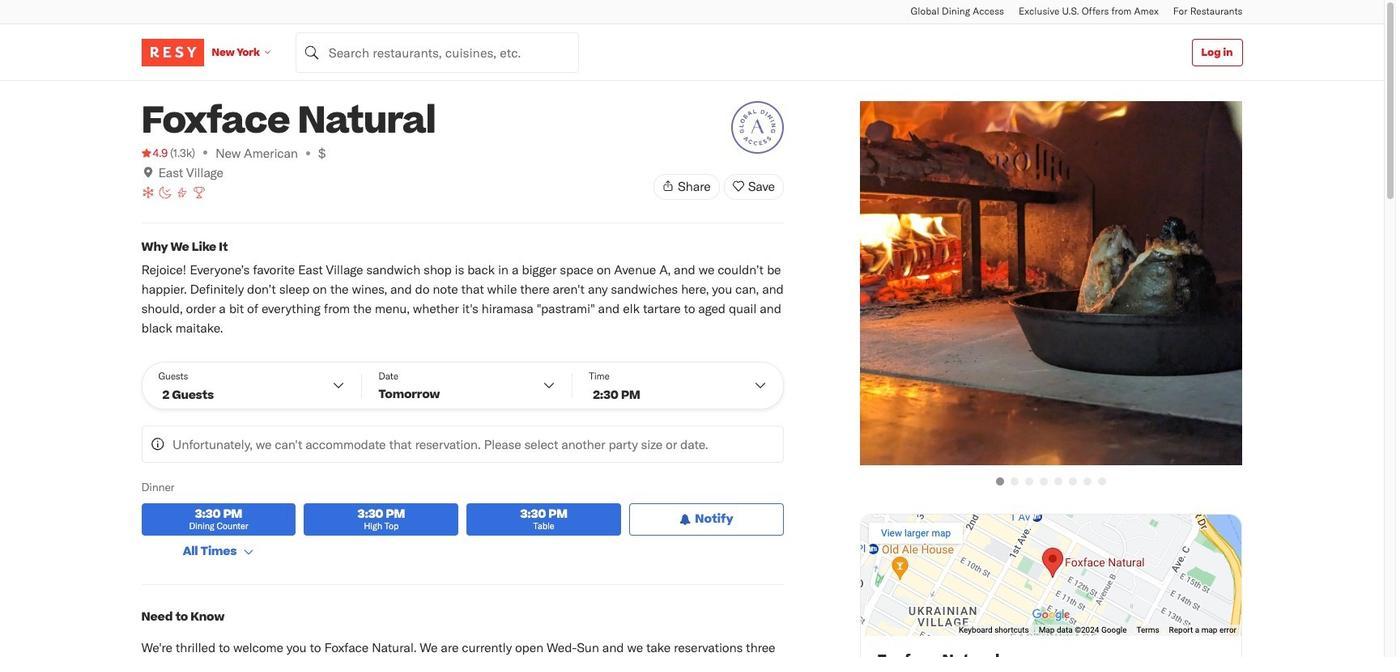 Task type: vqa. For each thing, say whether or not it's contained in the screenshot.
4.9 out of 5 stars image
yes



Task type: describe. For each thing, give the bounding box(es) containing it.
4.9 out of 5 stars image
[[141, 145, 168, 161]]



Task type: locate. For each thing, give the bounding box(es) containing it.
None field
[[295, 32, 579, 72]]

Search restaurants, cuisines, etc. text field
[[295, 32, 579, 72]]



